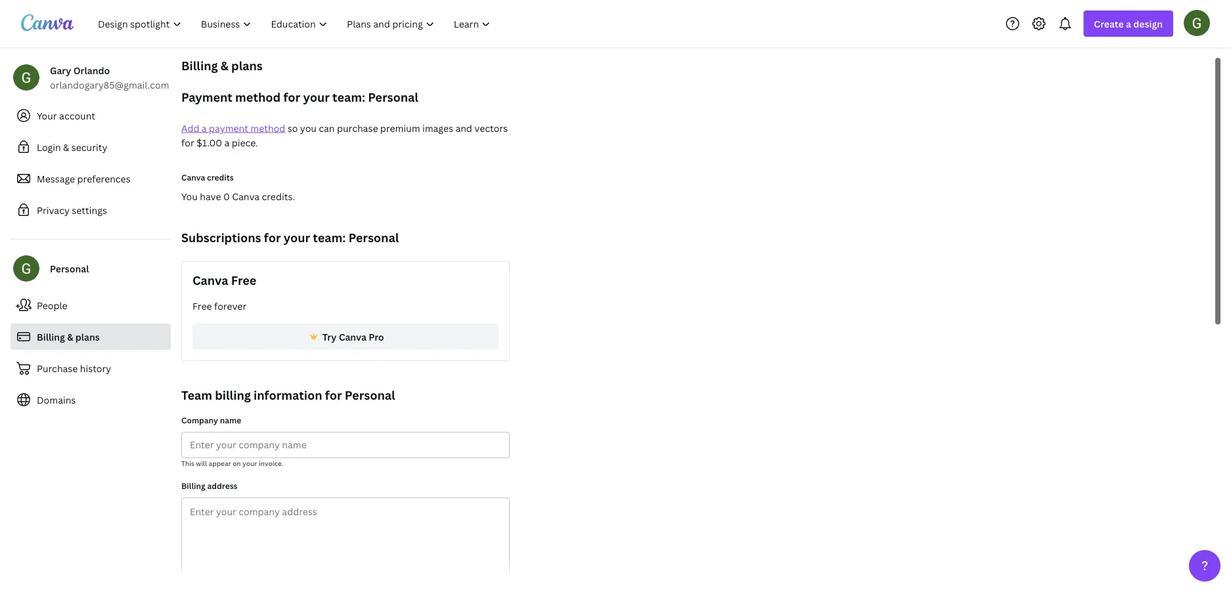 Task type: vqa. For each thing, say whether or not it's contained in the screenshot.
HAVE
yes



Task type: describe. For each thing, give the bounding box(es) containing it.
try canva pro
[[322, 331, 384, 343]]

design
[[1134, 17, 1163, 30]]

message
[[37, 172, 75, 185]]

will
[[196, 459, 207, 468]]

company
[[181, 415, 218, 426]]

1 vertical spatial billing
[[37, 331, 65, 343]]

for up so
[[283, 89, 300, 105]]

have
[[200, 190, 221, 203]]

message preferences link
[[11, 166, 171, 192]]

gary orlando image
[[1184, 10, 1210, 36]]

0
[[223, 190, 230, 203]]

login
[[37, 141, 61, 153]]

address
[[207, 481, 238, 491]]

0 vertical spatial team:
[[332, 89, 365, 105]]

1 vertical spatial free
[[193, 300, 212, 312]]

for right information
[[325, 387, 342, 403]]

billing & plans inside billing & plans link
[[37, 331, 100, 343]]

canva up you
[[181, 172, 205, 183]]

pro
[[369, 331, 384, 343]]

information
[[254, 387, 322, 403]]

your
[[37, 109, 57, 122]]

create a design
[[1094, 17, 1163, 30]]

people
[[37, 299, 67, 312]]

purchase
[[37, 362, 78, 375]]

privacy
[[37, 204, 70, 216]]

message preferences
[[37, 172, 131, 185]]

purchase history link
[[11, 355, 171, 382]]

company name
[[181, 415, 241, 426]]

0 vertical spatial your
[[303, 89, 330, 105]]

top level navigation element
[[89, 11, 502, 37]]

domains
[[37, 394, 76, 406]]

subscriptions
[[181, 230, 261, 246]]

piece.
[[232, 136, 258, 149]]

orlandogary85@gmail.com
[[50, 79, 169, 91]]

forever
[[214, 300, 247, 312]]

appear
[[209, 459, 231, 468]]

team
[[181, 387, 212, 403]]

for inside so you can purchase premium images and vectors for $1.00 a piece.
[[181, 136, 194, 149]]

$1.00
[[197, 136, 222, 149]]

create
[[1094, 17, 1124, 30]]

try
[[322, 331, 337, 343]]

people link
[[11, 292, 171, 319]]

Enter your company name text field
[[190, 433, 501, 458]]

and
[[456, 122, 472, 134]]

privacy settings link
[[11, 197, 171, 223]]

2 vertical spatial your
[[242, 459, 257, 468]]

billing address
[[181, 481, 238, 491]]

team billing information for personal
[[181, 387, 395, 403]]

canva right 0
[[232, 190, 260, 203]]

0 vertical spatial free
[[231, 272, 256, 288]]

account
[[59, 109, 95, 122]]



Task type: locate. For each thing, give the bounding box(es) containing it.
billing down the this
[[181, 481, 205, 491]]

payment
[[181, 89, 232, 105]]

settings
[[72, 204, 107, 216]]

plans up payment
[[231, 57, 263, 74]]

method left so
[[251, 122, 285, 134]]

credits
[[207, 172, 234, 183]]

0 vertical spatial billing & plans
[[181, 57, 263, 74]]

gary orlando orlandogary85@gmail.com
[[50, 64, 169, 91]]

so you can purchase premium images and vectors for $1.00 a piece.
[[181, 122, 508, 149]]

invoice.
[[259, 459, 283, 468]]

& inside login & security link
[[63, 141, 69, 153]]

1 horizontal spatial free
[[231, 272, 256, 288]]

you have 0 canva credits.
[[181, 190, 295, 203]]

for
[[283, 89, 300, 105], [181, 136, 194, 149], [264, 230, 281, 246], [325, 387, 342, 403]]

add
[[181, 122, 199, 134]]

Enter your company address text field
[[182, 499, 509, 583]]

privacy settings
[[37, 204, 107, 216]]

purchase
[[337, 122, 378, 134]]

1 horizontal spatial a
[[224, 136, 230, 149]]

your account link
[[11, 102, 171, 129]]

your account
[[37, 109, 95, 122]]

free forever
[[193, 300, 247, 312]]

billing & plans link
[[11, 324, 171, 350]]

method up add a payment method 'link'
[[235, 89, 281, 105]]

on
[[233, 459, 241, 468]]

& for login & security link on the top left of the page
[[63, 141, 69, 153]]

& up purchase history
[[67, 331, 73, 343]]

a for design
[[1126, 17, 1131, 30]]

canva right try at the bottom left
[[339, 331, 367, 343]]

payment
[[209, 122, 248, 134]]

1 vertical spatial your
[[284, 230, 310, 246]]

premium
[[380, 122, 420, 134]]

1 vertical spatial method
[[251, 122, 285, 134]]

this
[[181, 459, 194, 468]]

0 horizontal spatial plans
[[75, 331, 100, 343]]

& up payment
[[221, 57, 229, 74]]

a left the design
[[1126, 17, 1131, 30]]

name
[[220, 415, 241, 426]]

1 vertical spatial billing & plans
[[37, 331, 100, 343]]

vectors
[[475, 122, 508, 134]]

0 vertical spatial &
[[221, 57, 229, 74]]

method
[[235, 89, 281, 105], [251, 122, 285, 134]]

your down credits. on the top of the page
[[284, 230, 310, 246]]

this will appear on your invoice.
[[181, 459, 283, 468]]

billing up payment
[[181, 57, 218, 74]]

create a design button
[[1084, 11, 1173, 37]]

2 vertical spatial billing
[[181, 481, 205, 491]]

login & security
[[37, 141, 107, 153]]

billing
[[215, 387, 251, 403]]

purchase history
[[37, 362, 111, 375]]

a inside so you can purchase premium images and vectors for $1.00 a piece.
[[224, 136, 230, 149]]

canva
[[181, 172, 205, 183], [232, 190, 260, 203], [193, 272, 228, 288], [339, 331, 367, 343]]

2 vertical spatial &
[[67, 331, 73, 343]]

preferences
[[77, 172, 131, 185]]

add a payment method
[[181, 122, 285, 134]]

0 horizontal spatial free
[[193, 300, 212, 312]]

free up the forever
[[231, 272, 256, 288]]

your
[[303, 89, 330, 105], [284, 230, 310, 246], [242, 459, 257, 468]]

you
[[181, 190, 198, 203]]

a inside dropdown button
[[1126, 17, 1131, 30]]

security
[[71, 141, 107, 153]]

billing & plans up purchase history
[[37, 331, 100, 343]]

free left the forever
[[193, 300, 212, 312]]

subscriptions for your team: personal
[[181, 230, 399, 246]]

canva inside button
[[339, 331, 367, 343]]

& right login
[[63, 141, 69, 153]]

canva credits
[[181, 172, 234, 183]]

orlando
[[73, 64, 110, 77]]

1 vertical spatial &
[[63, 141, 69, 153]]

history
[[80, 362, 111, 375]]

gary
[[50, 64, 71, 77]]

free
[[231, 272, 256, 288], [193, 300, 212, 312]]

0 vertical spatial method
[[235, 89, 281, 105]]

0 horizontal spatial billing & plans
[[37, 331, 100, 343]]

plans down the people link
[[75, 331, 100, 343]]

team:
[[332, 89, 365, 105], [313, 230, 346, 246]]

0 horizontal spatial a
[[202, 122, 207, 134]]

domains link
[[11, 387, 171, 413]]

1 horizontal spatial plans
[[231, 57, 263, 74]]

a for payment
[[202, 122, 207, 134]]

so
[[288, 122, 298, 134]]

can
[[319, 122, 335, 134]]

canva up free forever
[[193, 272, 228, 288]]

your up you
[[303, 89, 330, 105]]

&
[[221, 57, 229, 74], [63, 141, 69, 153], [67, 331, 73, 343]]

1 vertical spatial team:
[[313, 230, 346, 246]]

1 horizontal spatial billing & plans
[[181, 57, 263, 74]]

credits.
[[262, 190, 295, 203]]

for down credits. on the top of the page
[[264, 230, 281, 246]]

2 vertical spatial a
[[224, 136, 230, 149]]

0 vertical spatial a
[[1126, 17, 1131, 30]]

0 vertical spatial billing
[[181, 57, 218, 74]]

a
[[1126, 17, 1131, 30], [202, 122, 207, 134], [224, 136, 230, 149]]

plans
[[231, 57, 263, 74], [75, 331, 100, 343]]

add a payment method link
[[181, 122, 285, 134]]

payment method for your team: personal
[[181, 89, 418, 105]]

personal
[[368, 89, 418, 105], [349, 230, 399, 246], [50, 262, 89, 275], [345, 387, 395, 403]]

a down payment
[[224, 136, 230, 149]]

2 horizontal spatial a
[[1126, 17, 1131, 30]]

canva free
[[193, 272, 256, 288]]

for down add
[[181, 136, 194, 149]]

billing & plans
[[181, 57, 263, 74], [37, 331, 100, 343]]

1 vertical spatial plans
[[75, 331, 100, 343]]

& inside billing & plans link
[[67, 331, 73, 343]]

& for billing & plans link
[[67, 331, 73, 343]]

billing & plans up payment
[[181, 57, 263, 74]]

login & security link
[[11, 134, 171, 160]]

your right the on on the bottom left of the page
[[242, 459, 257, 468]]

0 vertical spatial plans
[[231, 57, 263, 74]]

you
[[300, 122, 317, 134]]

try canva pro button
[[193, 324, 499, 350]]

images
[[422, 122, 453, 134]]

billing down people
[[37, 331, 65, 343]]

1 vertical spatial a
[[202, 122, 207, 134]]

billing
[[181, 57, 218, 74], [37, 331, 65, 343], [181, 481, 205, 491]]

a right add
[[202, 122, 207, 134]]



